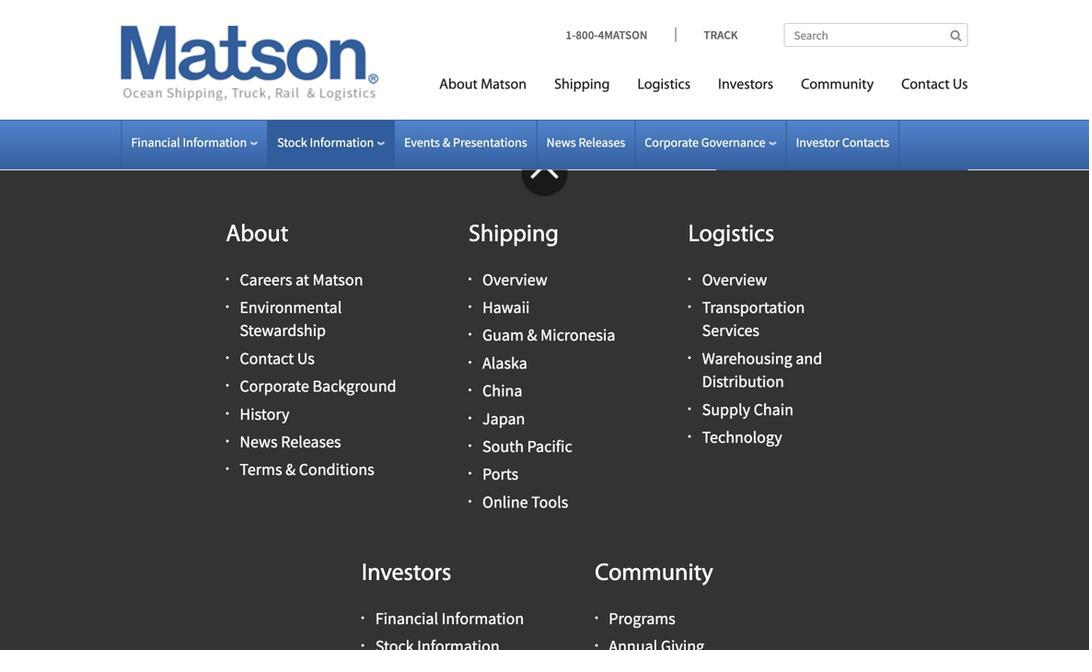 Task type: vqa. For each thing, say whether or not it's contained in the screenshot.
and
yes



Task type: describe. For each thing, give the bounding box(es) containing it.
at
[[296, 269, 309, 290]]

shipping inside footer
[[469, 224, 559, 247]]

corporate governance link
[[645, 134, 777, 151]]

0 vertical spatial corporate
[[645, 134, 699, 151]]

about for about matson
[[440, 78, 478, 93]]

0 vertical spatial which
[[300, 30, 332, 47]]

investors link
[[705, 69, 788, 106]]

environmental stewardship link
[[240, 297, 342, 341]]

1 horizontal spatial releases
[[579, 134, 626, 151]]

ports
[[483, 464, 519, 485]]

stock information
[[277, 134, 374, 151]]

matson inside top menu navigation
[[481, 78, 527, 93]]

0 horizontal spatial information
[[183, 134, 247, 151]]

corporate inside 'careers at matson environmental stewardship contact us corporate background history news releases terms & conditions'
[[240, 376, 309, 397]]

terms
[[240, 459, 282, 480]]

may
[[335, 30, 358, 47]]

factor
[[356, 51, 387, 67]]

& inside 'careers at matson environmental stewardship contact us corporate background history news releases terms & conditions'
[[286, 459, 296, 480]]

been
[[503, 9, 530, 26]]

& inside overview hawaii guam & micronesia alaska china japan south pacific ports online tools
[[527, 325, 538, 346]]

security
[[480, 30, 523, 47]]

1 vertical spatial news releases link
[[240, 432, 341, 452]]

data provided by refinitiv. minimum 15 minutes delayed.
[[121, 110, 427, 127]]

1 vertical spatial splits
[[514, 51, 543, 67]]

careers at matson link
[[240, 269, 363, 290]]

financial information inside footer
[[376, 608, 524, 629]]

and/or
[[206, 30, 242, 47]]

800-
[[576, 27, 599, 42]]

footer containing about
[[0, 150, 1090, 650]]

volume
[[431, 9, 472, 26]]

0 vertical spatial shown.
[[602, 30, 641, 47]]

3 day's from the left
[[400, 9, 429, 26]]

about for about
[[226, 224, 289, 247]]

1-800-4matson link
[[566, 27, 676, 42]]

transportation services link
[[703, 297, 806, 341]]

0 horizontal spatial financial information link
[[131, 134, 258, 151]]

technology link
[[703, 427, 783, 448]]

minutes
[[334, 110, 378, 127]]

15
[[319, 110, 332, 127]]

1 horizontal spatial for
[[642, 9, 657, 26]]

stock information link
[[277, 134, 385, 151]]

events & presentations
[[405, 134, 528, 151]]

of
[[405, 71, 416, 88]]

1 vertical spatial the
[[575, 51, 593, 67]]

by
[[200, 110, 213, 127]]

not
[[267, 71, 285, 88]]

1-
[[566, 27, 576, 42]]

0 horizontal spatial splits
[[174, 30, 203, 47]]

performance.
[[483, 71, 556, 88]]

future
[[419, 71, 451, 88]]

closing
[[180, 9, 220, 26]]

1 price from the left
[[226, 71, 253, 88]]

encapsulates
[[425, 51, 496, 67]]

overview for transportation
[[703, 269, 768, 290]]

news releases
[[547, 134, 626, 151]]

1-800-4matson
[[566, 27, 648, 42]]

matson inside 'careers at matson environmental stewardship contact us corporate background history news releases terms & conditions'
[[313, 269, 363, 290]]

ports link
[[483, 464, 519, 485]]

dividends
[[245, 30, 297, 47]]

corporate background link
[[240, 376, 397, 397]]

financial inside footer
[[376, 608, 439, 629]]

south pacific link
[[483, 436, 573, 457]]

2 day's from the left
[[318, 9, 346, 26]]

hawaii
[[483, 297, 530, 318]]

investor contacts link
[[797, 134, 890, 151]]

4matson
[[599, 27, 648, 42]]

alaska link
[[483, 353, 528, 374]]

0 horizontal spatial contact us link
[[240, 348, 315, 369]]

any
[[121, 30, 141, 47]]

programs
[[609, 608, 676, 629]]

china link
[[483, 381, 523, 401]]

history link
[[240, 404, 290, 425]]

investors inside footer
[[362, 563, 452, 587]]

1 vertical spatial which
[[390, 51, 422, 67]]

and inside overview transportation services warehousing and distribution supply chain technology
[[796, 348, 823, 369]]

releases inside 'careers at matson environmental stewardship contact us corporate background history news releases terms & conditions'
[[281, 432, 341, 452]]

japan
[[483, 408, 526, 429]]

hawaii link
[[483, 297, 530, 318]]

micronesia
[[541, 325, 616, 346]]

overview transportation services warehousing and distribution supply chain technology
[[703, 269, 823, 448]]

low,
[[349, 9, 374, 26]]

all
[[498, 51, 511, 67]]

0 horizontal spatial financial information
[[131, 134, 247, 151]]

refinitiv.
[[215, 110, 262, 127]]

conditions
[[299, 459, 375, 480]]

cumulative
[[293, 51, 353, 67]]

data
[[121, 110, 146, 127]]

logistics inside top menu navigation
[[638, 78, 691, 93]]

shipping link
[[541, 69, 624, 106]]

this
[[457, 30, 477, 47]]

warehousing
[[703, 348, 793, 369]]

japan link
[[483, 408, 526, 429]]

history
[[240, 404, 290, 425]]

0 vertical spatial news releases link
[[547, 134, 626, 151]]

shipping inside top menu navigation
[[555, 78, 610, 93]]

0 horizontal spatial financial
[[131, 134, 180, 151]]

events
[[405, 134, 440, 151]]



Task type: locate. For each thing, give the bounding box(es) containing it.
services
[[703, 320, 760, 341]]

2 vertical spatial the
[[163, 71, 183, 88]]

1 vertical spatial and
[[796, 348, 823, 369]]

since down 1-
[[545, 51, 573, 67]]

0 vertical spatial matson
[[481, 78, 527, 93]]

day's up may
[[318, 9, 346, 26]]

price down encapsulates
[[454, 71, 481, 88]]

1 horizontal spatial contact
[[902, 78, 950, 93]]

0 horizontal spatial corporate
[[240, 376, 309, 397]]

financial information link
[[131, 134, 258, 151], [376, 608, 524, 629]]

0 vertical spatial and
[[377, 9, 397, 26]]

us inside 'careers at matson environmental stewardship contact us corporate background history news releases terms & conditions'
[[297, 348, 315, 369]]

corporate up history
[[240, 376, 309, 397]]

logistics
[[638, 78, 691, 93], [689, 224, 775, 247]]

day's up dividends
[[255, 9, 284, 26]]

contact us link down stewardship
[[240, 348, 315, 369]]

0 horizontal spatial &
[[286, 459, 296, 480]]

0 vertical spatial about
[[440, 78, 478, 93]]

1 vertical spatial shipping
[[469, 224, 559, 247]]

presentations
[[453, 134, 528, 151]]

shipping down back to top image
[[469, 224, 559, 247]]

the down 800-
[[575, 51, 593, 67]]

since
[[525, 30, 553, 47], [545, 51, 573, 67]]

0 vertical spatial logistics
[[638, 78, 691, 93]]

community inside footer
[[595, 563, 714, 587]]

stock
[[143, 30, 172, 47]]

1 horizontal spatial information
[[310, 134, 374, 151]]

supply chain link
[[703, 399, 794, 420]]

transportation
[[703, 297, 806, 318]]

for up 4matson
[[642, 9, 657, 26]]

0 vertical spatial community
[[802, 78, 875, 93]]

corporate down logistics link
[[645, 134, 699, 151]]

corporate
[[645, 134, 699, 151], [240, 376, 309, 397]]

investors inside 'link'
[[719, 78, 774, 93]]

0 horizontal spatial overview
[[483, 269, 548, 290]]

track link
[[676, 27, 738, 42]]

1 horizontal spatial news releases link
[[547, 134, 626, 151]]

0 horizontal spatial have
[[361, 30, 387, 47]]

1 horizontal spatial financial
[[376, 608, 439, 629]]

releases up terms & conditions link at the bottom of the page
[[281, 432, 341, 452]]

0 horizontal spatial and
[[377, 9, 397, 26]]

is
[[273, 51, 281, 67], [256, 71, 264, 88]]

0 vertical spatial since
[[525, 30, 553, 47]]

1 horizontal spatial price
[[454, 71, 481, 88]]

events & presentations link
[[405, 134, 528, 151]]

and right low,
[[377, 9, 397, 26]]

back to top image
[[522, 150, 568, 196]]

us up the corporate background link
[[297, 348, 315, 369]]

have up security
[[475, 9, 501, 26]]

0 horizontal spatial overview link
[[483, 269, 548, 290]]

news up terms
[[240, 432, 278, 452]]

environmental
[[240, 297, 342, 318]]

about up careers on the left top of the page
[[226, 224, 289, 247]]

news releases link down shipping link
[[547, 134, 626, 151]]

price,
[[223, 9, 253, 26]]

price
[[226, 71, 253, 88], [454, 71, 481, 88]]

top menu navigation
[[398, 69, 969, 106]]

0 vertical spatial financial information link
[[131, 134, 258, 151]]

1 vertical spatial corporate
[[240, 376, 309, 397]]

1 horizontal spatial is
[[273, 51, 281, 67]]

information
[[183, 134, 247, 151], [310, 134, 374, 151], [442, 608, 524, 629]]

0 vertical spatial date
[[576, 30, 600, 47]]

note:
[[121, 9, 155, 26]]

background
[[313, 376, 397, 397]]

price down factor
[[226, 71, 253, 88]]

overview link up transportation on the top right of page
[[703, 269, 768, 290]]

1 horizontal spatial us
[[954, 78, 969, 93]]

1 vertical spatial the
[[121, 51, 141, 67]]

overview link
[[483, 269, 548, 290], [703, 269, 768, 290]]

0 horizontal spatial matson
[[313, 269, 363, 290]]

0 vertical spatial us
[[954, 78, 969, 93]]

1 overview link from the left
[[483, 269, 548, 290]]

0 vertical spatial is
[[273, 51, 281, 67]]

contact down search search field
[[902, 78, 950, 93]]

contacts
[[843, 134, 890, 151]]

which
[[300, 30, 332, 47], [390, 51, 422, 67]]

about down encapsulates
[[440, 78, 478, 93]]

overview hawaii guam & micronesia alaska china japan south pacific ports online tools
[[483, 269, 616, 513]]

1 horizontal spatial &
[[443, 134, 451, 151]]

1 vertical spatial us
[[297, 348, 315, 369]]

0 vertical spatial contact
[[902, 78, 950, 93]]

the
[[555, 30, 573, 47], [575, 51, 593, 67]]

to
[[582, 9, 593, 26]]

since down adjusted
[[525, 30, 553, 47]]

1 vertical spatial financial information link
[[376, 608, 524, 629]]

occurred
[[389, 30, 437, 47]]

0 horizontal spatial us
[[297, 348, 315, 369]]

shown. down split
[[121, 71, 160, 88]]

1 vertical spatial have
[[361, 30, 387, 47]]

the down split
[[163, 71, 183, 88]]

None search field
[[785, 23, 969, 47]]

0 horizontal spatial investors
[[362, 563, 452, 587]]

1 vertical spatial since
[[545, 51, 573, 67]]

have up factor
[[361, 30, 387, 47]]

contact us
[[902, 78, 969, 93]]

track
[[704, 27, 738, 42]]

1 vertical spatial about
[[226, 224, 289, 247]]

high,
[[287, 9, 315, 26]]

for
[[642, 9, 657, 26], [440, 30, 455, 47]]

0 horizontal spatial shown.
[[121, 71, 160, 88]]

1 vertical spatial for
[[440, 30, 455, 47]]

adjustment
[[172, 51, 234, 67]]

1 vertical spatial financial
[[376, 608, 439, 629]]

1 horizontal spatial matson
[[481, 78, 527, 93]]

about matson
[[440, 78, 527, 93]]

supply
[[703, 399, 751, 420]]

about
[[440, 78, 478, 93], [226, 224, 289, 247]]

1 vertical spatial date
[[596, 51, 620, 67]]

which up cumulative
[[300, 30, 332, 47]]

the up stock
[[157, 9, 178, 26]]

2 overview from the left
[[703, 269, 768, 290]]

1 vertical spatial shown.
[[121, 71, 160, 88]]

2 price from the left
[[454, 71, 481, 88]]

shown. down account
[[602, 30, 641, 47]]

1 vertical spatial matson
[[313, 269, 363, 290]]

the down adjusted
[[555, 30, 573, 47]]

tools
[[532, 492, 569, 513]]

technology
[[703, 427, 783, 448]]

date down 1-800-4matson
[[596, 51, 620, 67]]

warehousing and distribution link
[[703, 348, 823, 392]]

1 vertical spatial financial information
[[376, 608, 524, 629]]

1 vertical spatial &
[[527, 325, 538, 346]]

china
[[483, 381, 523, 401]]

1 horizontal spatial financial information
[[376, 608, 524, 629]]

community link
[[788, 69, 888, 106]]

guam & micronesia link
[[483, 325, 616, 346]]

matson right at on the left
[[313, 269, 363, 290]]

stock
[[277, 134, 307, 151]]

contact down stewardship
[[240, 348, 294, 369]]

& right events
[[443, 134, 451, 151]]

news
[[547, 134, 576, 151], [240, 432, 278, 452]]

community up the programs link on the bottom
[[595, 563, 714, 587]]

overview link for shipping
[[483, 269, 548, 290]]

overview link for logistics
[[703, 269, 768, 290]]

1 horizontal spatial financial information link
[[376, 608, 524, 629]]

& right terms
[[286, 459, 296, 480]]

0 horizontal spatial about
[[226, 224, 289, 247]]

day's
[[255, 9, 284, 26], [318, 9, 346, 26], [400, 9, 429, 26]]

1 vertical spatial releases
[[281, 432, 341, 452]]

2 horizontal spatial &
[[527, 325, 538, 346]]

0 vertical spatial shipping
[[555, 78, 610, 93]]

1 horizontal spatial splits
[[514, 51, 543, 67]]

0 vertical spatial for
[[642, 9, 657, 26]]

0 horizontal spatial contact
[[240, 348, 294, 369]]

1 day's from the left
[[255, 9, 284, 26]]

0 horizontal spatial releases
[[281, 432, 341, 452]]

1 horizontal spatial about
[[440, 78, 478, 93]]

programs link
[[609, 608, 676, 629]]

about inside footer
[[226, 224, 289, 247]]

day's up occurred
[[400, 9, 429, 26]]

releases down shipping link
[[579, 134, 626, 151]]

the down any
[[121, 51, 141, 67]]

0 horizontal spatial the
[[555, 30, 573, 47]]

releases
[[579, 134, 626, 151], [281, 432, 341, 452]]

logistics link
[[624, 69, 705, 106]]

online
[[483, 492, 528, 513]]

overview for hawaii
[[483, 269, 548, 290]]

for left this
[[440, 30, 455, 47]]

necessarily
[[288, 71, 347, 88]]

is left not
[[256, 71, 264, 88]]

0 vertical spatial &
[[443, 134, 451, 151]]

south
[[483, 436, 524, 457]]

& right guam
[[527, 325, 538, 346]]

1 horizontal spatial have
[[475, 9, 501, 26]]

logistics down 4matson
[[638, 78, 691, 93]]

news releases link up terms & conditions link at the bottom of the page
[[240, 432, 341, 452]]

news inside 'careers at matson environmental stewardship contact us corporate background history news releases terms & conditions'
[[240, 432, 278, 452]]

splits down closing
[[174, 30, 203, 47]]

matson image
[[121, 26, 379, 101]]

2 horizontal spatial day's
[[400, 9, 429, 26]]

0 horizontal spatial news
[[240, 432, 278, 452]]

search image
[[951, 29, 962, 41]]

and right warehousing
[[796, 348, 823, 369]]

date down to
[[576, 30, 600, 47]]

and inside note: the closing price, day's high, day's low, and day's volume have been     adjusted to account for any stock splits and/or dividends which may have     occurred for this security since the date shown. the split adjustment factor is a     cumulative factor which encapsulates all splits since the date shown.     the closing price is not necessarily indicative of future price     performance.
[[377, 9, 397, 26]]

1 horizontal spatial and
[[796, 348, 823, 369]]

about inside top menu navigation
[[440, 78, 478, 93]]

guam
[[483, 325, 524, 346]]

us down the search image at the top
[[954, 78, 969, 93]]

shown.
[[602, 30, 641, 47], [121, 71, 160, 88]]

contact inside top menu navigation
[[902, 78, 950, 93]]

split
[[144, 51, 169, 67]]

investor
[[797, 134, 840, 151]]

0 horizontal spatial community
[[595, 563, 714, 587]]

terms & conditions link
[[240, 459, 375, 480]]

1 vertical spatial contact
[[240, 348, 294, 369]]

Search search field
[[785, 23, 969, 47]]

0 vertical spatial the
[[555, 30, 573, 47]]

0 horizontal spatial news releases link
[[240, 432, 341, 452]]

1 horizontal spatial investors
[[719, 78, 774, 93]]

delayed.
[[381, 110, 427, 127]]

&
[[443, 134, 451, 151], [527, 325, 538, 346], [286, 459, 296, 480]]

a
[[284, 51, 291, 67]]

1 horizontal spatial news
[[547, 134, 576, 151]]

the
[[157, 9, 178, 26], [121, 51, 141, 67], [163, 71, 183, 88]]

us inside top menu navigation
[[954, 78, 969, 93]]

minimum
[[265, 110, 316, 127]]

footer
[[0, 150, 1090, 650]]

0 vertical spatial financial information
[[131, 134, 247, 151]]

date
[[576, 30, 600, 47], [596, 51, 620, 67]]

overview link up the hawaii
[[483, 269, 548, 290]]

1 horizontal spatial shown.
[[602, 30, 641, 47]]

provided
[[149, 110, 197, 127]]

1 vertical spatial contact us link
[[240, 348, 315, 369]]

community up investor contacts
[[802, 78, 875, 93]]

0 horizontal spatial price
[[226, 71, 253, 88]]

contact inside 'careers at matson environmental stewardship contact us corporate background history news releases terms & conditions'
[[240, 348, 294, 369]]

shipping down 800-
[[555, 78, 610, 93]]

logistics up transportation on the top right of page
[[689, 224, 775, 247]]

adjusted
[[533, 9, 579, 26]]

overview inside overview transportation services warehousing and distribution supply chain technology
[[703, 269, 768, 290]]

logistics inside footer
[[689, 224, 775, 247]]

0 vertical spatial have
[[475, 9, 501, 26]]

distribution
[[703, 371, 785, 392]]

0 vertical spatial news
[[547, 134, 576, 151]]

splits up performance.
[[514, 51, 543, 67]]

1 horizontal spatial contact us link
[[888, 69, 969, 106]]

and
[[377, 9, 397, 26], [796, 348, 823, 369]]

which up of
[[390, 51, 422, 67]]

overview up the hawaii
[[483, 269, 548, 290]]

0 vertical spatial financial
[[131, 134, 180, 151]]

2 horizontal spatial information
[[442, 608, 524, 629]]

1 horizontal spatial day's
[[318, 9, 346, 26]]

account
[[596, 9, 639, 26]]

community inside top menu navigation
[[802, 78, 875, 93]]

overview
[[483, 269, 548, 290], [703, 269, 768, 290]]

information inside footer
[[442, 608, 524, 629]]

financial information
[[131, 134, 247, 151], [376, 608, 524, 629]]

0 vertical spatial splits
[[174, 30, 203, 47]]

chain
[[754, 399, 794, 420]]

governance
[[702, 134, 766, 151]]

closing
[[186, 71, 224, 88]]

stewardship
[[240, 320, 326, 341]]

0 horizontal spatial which
[[300, 30, 332, 47]]

1 vertical spatial is
[[256, 71, 264, 88]]

1 horizontal spatial corporate
[[645, 134, 699, 151]]

overview up transportation on the top right of page
[[703, 269, 768, 290]]

2 overview link from the left
[[703, 269, 768, 290]]

matson down the all
[[481, 78, 527, 93]]

0 vertical spatial the
[[157, 9, 178, 26]]

1 horizontal spatial community
[[802, 78, 875, 93]]

overview inside overview hawaii guam & micronesia alaska china japan south pacific ports online tools
[[483, 269, 548, 290]]

news down shipping link
[[547, 134, 576, 151]]

careers
[[240, 269, 292, 290]]

1 horizontal spatial which
[[390, 51, 422, 67]]

2 vertical spatial &
[[286, 459, 296, 480]]

about matson link
[[426, 69, 541, 106]]

0 horizontal spatial day's
[[255, 9, 284, 26]]

1 overview from the left
[[483, 269, 548, 290]]

1 horizontal spatial overview
[[703, 269, 768, 290]]

is left a
[[273, 51, 281, 67]]

contact us link down the search image at the top
[[888, 69, 969, 106]]

1 horizontal spatial overview link
[[703, 269, 768, 290]]



